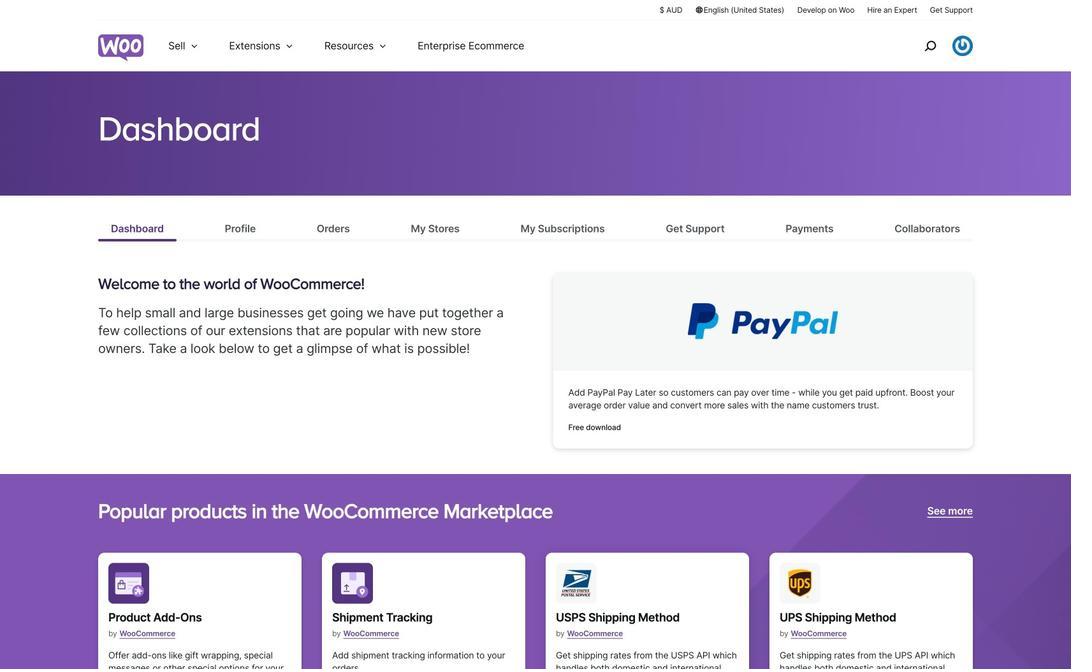 Task type: vqa. For each thing, say whether or not it's contained in the screenshot.
arrow trend up image
no



Task type: locate. For each thing, give the bounding box(es) containing it.
service navigation menu element
[[897, 25, 973, 67]]

search image
[[920, 36, 941, 56]]

open account menu image
[[953, 36, 973, 56]]



